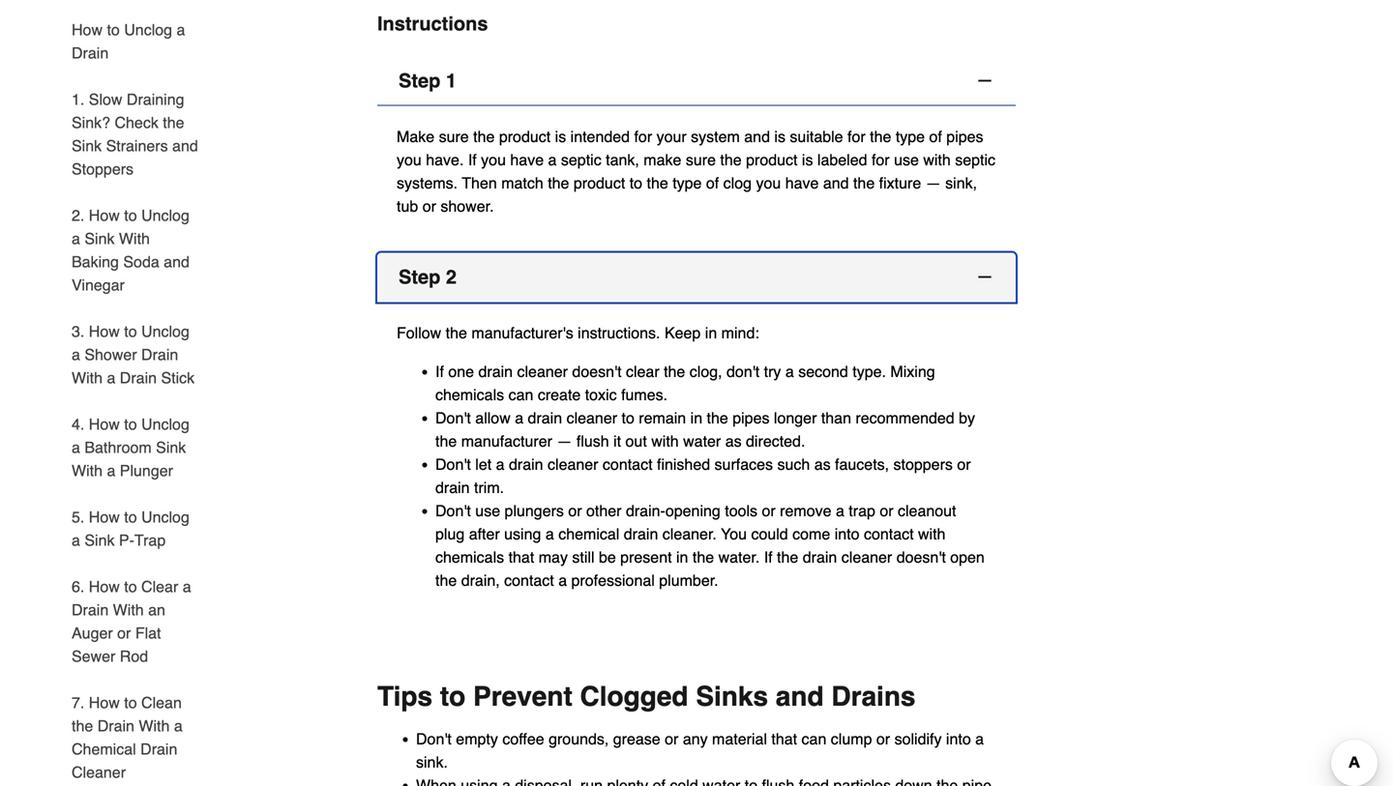 Task type: describe. For each thing, give the bounding box(es) containing it.
using
[[504, 525, 541, 543]]

1 horizontal spatial have
[[785, 174, 819, 192]]

to inside the if one drain cleaner doesn't clear the clog, don't try a second type. mixing chemicals can create toxic fumes. don't allow a drain cleaner to remain in the pipes longer than recommended by the manufacturer — flush it out with water as directed. don't let a drain cleaner contact finished surfaces such as faucets, stoppers or drain trim. don't use plungers or other drain-opening tools or remove a trap or cleanout plug after using a chemical drain cleaner. you could come into contact with chemicals that may still be present in the water. if the drain cleaner doesn't open the drain, contact a professional plumber.
[[622, 409, 635, 427]]

or right trap
[[880, 502, 894, 520]]

a right allow at the bottom
[[515, 409, 524, 427]]

the down make
[[647, 174, 668, 192]]

fumes.
[[621, 386, 668, 404]]

and inside 2. how to unclog a sink with baking soda and vinegar
[[164, 253, 190, 271]]

follow
[[397, 324, 441, 342]]

clump
[[831, 730, 872, 748]]

to inside the 6. how to clear a drain with an auger or flat sewer rod
[[124, 578, 137, 596]]

with for 2.
[[119, 230, 150, 248]]

slow
[[89, 90, 122, 108]]

sink?
[[72, 114, 110, 132]]

instructions.
[[578, 324, 660, 342]]

the right the follow
[[446, 324, 467, 342]]

2 horizontal spatial contact
[[864, 525, 914, 543]]

than
[[821, 409, 851, 427]]

a down 4.
[[72, 439, 80, 457]]

drain,
[[461, 572, 500, 590]]

cleanout
[[898, 502, 956, 520]]

water.
[[719, 548, 760, 566]]

2. how to unclog a sink with baking soda and vinegar link
[[72, 193, 201, 309]]

5. how to unclog a sink p-trap link
[[72, 494, 201, 564]]

opening
[[666, 502, 721, 520]]

the left clog,
[[664, 363, 685, 381]]

clog,
[[690, 363, 722, 381]]

could
[[751, 525, 788, 543]]

still
[[572, 548, 595, 566]]

out
[[626, 432, 647, 450]]

0 horizontal spatial in
[[676, 548, 688, 566]]

the up water
[[707, 409, 728, 427]]

keep
[[665, 324, 701, 342]]

open
[[950, 548, 985, 566]]

stick
[[161, 369, 195, 387]]

step for step 1
[[399, 70, 441, 92]]

0 horizontal spatial for
[[634, 128, 652, 145]]

0 vertical spatial have
[[510, 151, 544, 169]]

drain down shower
[[120, 369, 157, 387]]

drain-
[[626, 502, 666, 520]]

don't inside don't empty coffee grounds, grease or any material that can clump or solidify into a sink.
[[416, 730, 452, 748]]

a up may
[[546, 525, 554, 543]]

a inside the 6. how to clear a drain with an auger or flat sewer rod
[[183, 578, 191, 596]]

or shower.
[[423, 197, 494, 215]]

don't up plug after
[[435, 502, 471, 520]]

intended
[[571, 128, 630, 145]]

sink,
[[945, 174, 977, 192]]

1 horizontal spatial type
[[896, 128, 925, 145]]

2
[[446, 266, 457, 288]]

how for 7.
[[89, 694, 120, 712]]

how to unclog a drain link
[[72, 7, 201, 76]]

4.
[[72, 416, 85, 433]]

to inside 3. how to unclog a shower drain with a drain stick
[[124, 323, 137, 341]]

1 septic from the left
[[561, 151, 602, 169]]

tools
[[725, 502, 758, 520]]

step 1 button
[[377, 56, 1016, 106]]

drain down drain-
[[624, 525, 658, 543]]

the left drain,
[[435, 572, 457, 590]]

any
[[683, 730, 708, 748]]

tips to prevent clogged sinks and drains
[[377, 682, 916, 712]]

unclog for 5. how to unclog a sink p-trap
[[141, 508, 189, 526]]

the left manufacturer on the bottom of the page
[[435, 432, 457, 450]]

a right try
[[786, 363, 794, 381]]

baking
[[72, 253, 119, 271]]

plungers
[[505, 502, 564, 520]]

make
[[644, 151, 682, 169]]

unclog for 3. how to unclog a shower drain with a drain stick
[[141, 323, 189, 341]]

a inside 7. how to clean the drain with a chemical drain cleaner
[[174, 717, 183, 735]]

if one drain cleaner doesn't clear the clog, don't try a second type. mixing chemicals can create toxic fumes. don't allow a drain cleaner to remain in the pipes longer than recommended by the manufacturer — flush it out with water as directed. don't let a drain cleaner contact finished surfaces such as faucets, stoppers or drain trim. don't use plungers or other drain-opening tools or remove a trap or cleanout plug after using a chemical drain cleaner. you could come into contact with chemicals that may still be present in the water. if the drain cleaner doesn't open the drain, contact a professional plumber.
[[435, 363, 985, 590]]

1 vertical spatial sure
[[686, 151, 716, 169]]

the down "could"
[[777, 548, 799, 566]]

3.
[[72, 323, 85, 341]]

grounds,
[[549, 730, 609, 748]]

1 vertical spatial with
[[651, 432, 679, 450]]

drain up stick
[[141, 346, 178, 364]]

0 horizontal spatial if
[[435, 363, 444, 381]]

the up clog
[[720, 151, 742, 169]]

drain inside how to unclog a drain
[[72, 44, 109, 62]]

to inside 2. how to unclog a sink with baking soda and vinegar
[[124, 207, 137, 224]]

and right 'sinks'
[[776, 682, 824, 712]]

don't left let
[[435, 456, 471, 474]]

a inside don't empty coffee grounds, grease or any material that can clump or solidify into a sink.
[[975, 730, 984, 748]]

the inside 7. how to clean the drain with a chemical drain cleaner
[[72, 717, 93, 735]]

or right clump
[[877, 730, 890, 748]]

to inside how to unclog a drain
[[107, 21, 120, 39]]

0 horizontal spatial as
[[725, 432, 742, 450]]

tub
[[397, 197, 418, 215]]

1 vertical spatial in
[[691, 409, 703, 427]]

4. how to unclog a bathroom sink with a plunger link
[[72, 402, 201, 494]]

1. slow draining sink? check the sink strainers and stoppers link
[[72, 76, 201, 193]]

pipes inside the if one drain cleaner doesn't clear the clog, don't try a second type. mixing chemicals can create toxic fumes. don't allow a drain cleaner to remain in the pipes longer than recommended by the manufacturer — flush it out with water as directed. don't let a drain cleaner contact finished surfaces such as faucets, stoppers or drain trim. don't use plungers or other drain-opening tools or remove a trap or cleanout plug after using a chemical drain cleaner. you could come into contact with chemicals that may still be present in the water. if the drain cleaner doesn't open the drain, contact a professional plumber.
[[733, 409, 770, 427]]

professional
[[571, 572, 655, 590]]

1 chemicals from the top
[[435, 386, 504, 404]]

drain down manufacturer on the bottom of the page
[[509, 456, 543, 474]]

finished
[[657, 456, 710, 474]]

the down labeled at the top right of page
[[853, 174, 875, 192]]

unclog for 4. how to unclog a bathroom sink with a plunger
[[141, 416, 189, 433]]

a inside 5. how to unclog a sink p-trap
[[72, 532, 80, 550]]

cleaner up flush
[[567, 409, 617, 427]]

sewer
[[72, 648, 115, 666]]

1 vertical spatial of
[[706, 174, 719, 192]]

2 vertical spatial with
[[918, 525, 946, 543]]

and right system
[[744, 128, 770, 145]]

2 horizontal spatial you
[[756, 174, 781, 192]]

a down shower
[[107, 369, 115, 387]]

chemical
[[558, 525, 620, 543]]

fixture
[[879, 174, 921, 192]]

how for 5.
[[89, 508, 120, 526]]

stoppers
[[894, 456, 953, 474]]

step for step 2
[[399, 266, 441, 288]]

sinks
[[696, 682, 768, 712]]

a down bathroom
[[107, 462, 115, 480]]

instructions
[[377, 12, 488, 35]]

0 vertical spatial of
[[929, 128, 942, 145]]

the right the match
[[548, 174, 569, 192]]

1.
[[72, 90, 85, 108]]

3. how to unclog a shower drain with a drain stick link
[[72, 309, 201, 402]]

trim.
[[474, 479, 504, 497]]

cleaner
[[72, 764, 126, 782]]

to right tips
[[440, 682, 466, 712]]

faucets,
[[835, 456, 889, 474]]

1 horizontal spatial for
[[848, 128, 866, 145]]

0 horizontal spatial you
[[397, 151, 422, 169]]

trap
[[849, 502, 876, 520]]

trap
[[134, 532, 166, 550]]

type.
[[853, 363, 886, 381]]

a inside make sure the product is intended for your system and is suitable for the type of pipes you have. if you have a septic tank, make sure the product is labeled for use with septic systems. then match the product to the type of clog you have and the fixture — sink, tub or shower.
[[548, 151, 557, 169]]

chemical
[[72, 741, 136, 759]]

cleaner up create
[[517, 363, 568, 381]]

step 2 button
[[377, 253, 1016, 302]]

1 horizontal spatial contact
[[603, 456, 653, 474]]

plug after
[[435, 525, 500, 543]]

come
[[793, 525, 830, 543]]

clear
[[626, 363, 660, 381]]

a down 3.
[[72, 346, 80, 364]]

shower
[[85, 346, 137, 364]]

p-
[[119, 532, 134, 550]]

drain down clean
[[140, 741, 177, 759]]

toxic
[[585, 386, 617, 404]]

how to unclog a drain
[[72, 21, 185, 62]]

2.
[[72, 207, 85, 224]]

7. how to clean the drain with a chemical drain cleaner link
[[72, 680, 201, 787]]

such
[[777, 456, 810, 474]]

or right stoppers
[[957, 456, 971, 474]]

that inside the if one drain cleaner doesn't clear the clog, don't try a second type. mixing chemicals can create toxic fumes. don't allow a drain cleaner to remain in the pipes longer than recommended by the manufacturer — flush it out with water as directed. don't let a drain cleaner contact finished surfaces such as faucets, stoppers or drain trim. don't use plungers or other drain-opening tools or remove a trap or cleanout plug after using a chemical drain cleaner. you could come into contact with chemicals that may still be present in the water. if the drain cleaner doesn't open the drain, contact a professional plumber.
[[509, 548, 534, 566]]

be
[[599, 548, 616, 566]]

don't empty coffee grounds, grease or any material that can clump or solidify into a sink.
[[416, 730, 984, 772]]

your
[[657, 128, 687, 145]]

a inside 2. how to unclog a sink with baking soda and vinegar
[[72, 230, 80, 248]]

with for 7.
[[139, 717, 170, 735]]



Task type: vqa. For each thing, say whether or not it's contained in the screenshot.
the with to the top
yes



Task type: locate. For each thing, give the bounding box(es) containing it.
0 horizontal spatial pipes
[[733, 409, 770, 427]]

can up allow at the bottom
[[509, 386, 534, 404]]

use inside the if one drain cleaner doesn't clear the clog, don't try a second type. mixing chemicals can create toxic fumes. don't allow a drain cleaner to remain in the pipes longer than recommended by the manufacturer — flush it out with water as directed. don't let a drain cleaner contact finished surfaces such as faucets, stoppers or drain trim. don't use plungers or other drain-opening tools or remove a trap or cleanout plug after using a chemical drain cleaner. you could come into contact with chemicals that may still be present in the water. if the drain cleaner doesn't open the drain, contact a professional plumber.
[[475, 502, 500, 520]]

1 vertical spatial can
[[802, 730, 827, 748]]

and inside 1. slow draining sink? check the sink strainers and stoppers
[[172, 137, 198, 155]]

that inside don't empty coffee grounds, grease or any material that can clump or solidify into a sink.
[[772, 730, 797, 748]]

cleaner down trap
[[842, 548, 892, 566]]

1 vertical spatial doesn't
[[897, 548, 946, 566]]

1 horizontal spatial in
[[691, 409, 703, 427]]

how right 7.
[[89, 694, 120, 712]]

don't up sink.
[[416, 730, 452, 748]]

a up draining
[[177, 21, 185, 39]]

1 vertical spatial that
[[772, 730, 797, 748]]

1 vertical spatial contact
[[864, 525, 914, 543]]

remove
[[780, 502, 832, 520]]

and
[[744, 128, 770, 145], [172, 137, 198, 155], [823, 174, 849, 192], [164, 253, 190, 271], [776, 682, 824, 712]]

septic
[[561, 151, 602, 169], [955, 151, 996, 169]]

1 horizontal spatial doesn't
[[897, 548, 946, 566]]

drain up chemical
[[97, 717, 134, 735]]

draining
[[127, 90, 184, 108]]

0 horizontal spatial can
[[509, 386, 534, 404]]

one
[[448, 363, 474, 381]]

and right strainers at left
[[172, 137, 198, 155]]

tips
[[377, 682, 433, 712]]

contact down trap
[[864, 525, 914, 543]]

0 vertical spatial as
[[725, 432, 742, 450]]

or left flat
[[117, 625, 131, 642]]

unclog for 2. how to unclog a sink with baking soda and vinegar
[[141, 207, 189, 224]]

2 horizontal spatial if
[[764, 548, 773, 566]]

0 vertical spatial type
[[896, 128, 925, 145]]

you
[[397, 151, 422, 169], [481, 151, 506, 169], [756, 174, 781, 192]]

step 1
[[399, 70, 457, 92]]

0 vertical spatial chemicals
[[435, 386, 504, 404]]

2 chemicals from the top
[[435, 548, 504, 566]]

cleaner
[[517, 363, 568, 381], [567, 409, 617, 427], [548, 456, 598, 474], [842, 548, 892, 566]]

0 horizontal spatial septic
[[561, 151, 602, 169]]

how inside 3. how to unclog a shower drain with a drain stick
[[89, 323, 120, 341]]

clean
[[141, 694, 182, 712]]

1 vertical spatial product
[[746, 151, 798, 169]]

1 vertical spatial as
[[814, 456, 831, 474]]

0 vertical spatial —
[[926, 174, 941, 192]]

septic up 'sink,'
[[955, 151, 996, 169]]

a down may
[[558, 572, 567, 590]]

with down clean
[[139, 717, 170, 735]]

drain inside the 6. how to clear a drain with an auger or flat sewer rod
[[72, 601, 109, 619]]

can
[[509, 386, 534, 404], [802, 730, 827, 748]]

2 vertical spatial contact
[[504, 572, 554, 590]]

unclog inside 4. how to unclog a bathroom sink with a plunger
[[141, 416, 189, 433]]

how up 1.
[[72, 21, 103, 39]]

with inside 3. how to unclog a shower drain with a drain stick
[[72, 369, 103, 387]]

0 horizontal spatial that
[[509, 548, 534, 566]]

create
[[538, 386, 581, 404]]

to left clean
[[124, 694, 137, 712]]

1 vertical spatial into
[[946, 730, 971, 748]]

it
[[614, 432, 621, 450]]

into inside don't empty coffee grounds, grease or any material that can clump or solidify into a sink.
[[946, 730, 971, 748]]

1 horizontal spatial is
[[802, 151, 813, 169]]

for
[[634, 128, 652, 145], [848, 128, 866, 145], [872, 151, 890, 169]]

1 vertical spatial type
[[673, 174, 702, 192]]

or inside the 6. how to clear a drain with an auger or flat sewer rod
[[117, 625, 131, 642]]

1
[[446, 70, 457, 92]]

0 vertical spatial step
[[399, 70, 441, 92]]

a down 5.
[[72, 532, 80, 550]]

for up labeled at the top right of page
[[848, 128, 866, 145]]

3. how to unclog a shower drain with a drain stick
[[72, 323, 195, 387]]

step inside button
[[399, 266, 441, 288]]

minus image
[[975, 267, 995, 287]]

how
[[72, 21, 103, 39], [89, 207, 120, 224], [89, 323, 120, 341], [89, 416, 120, 433], [89, 508, 120, 526], [89, 578, 120, 596], [89, 694, 120, 712]]

drain up the auger
[[72, 601, 109, 619]]

that down the using
[[509, 548, 534, 566]]

water
[[683, 432, 721, 450]]

and right soda on the left top of the page
[[164, 253, 190, 271]]

the down cleaner.
[[693, 548, 714, 566]]

0 horizontal spatial use
[[475, 502, 500, 520]]

how right 2.
[[89, 207, 120, 224]]

sink inside 4. how to unclog a bathroom sink with a plunger
[[156, 439, 186, 457]]

unclog inside 3. how to unclog a shower drain with a drain stick
[[141, 323, 189, 341]]

or left any
[[665, 730, 679, 748]]

let
[[475, 456, 492, 474]]

prevent
[[473, 682, 573, 712]]

a left tank,
[[548, 151, 557, 169]]

how for 3.
[[89, 323, 120, 341]]

0 horizontal spatial is
[[555, 128, 566, 145]]

contact down may
[[504, 572, 554, 590]]

sink inside 2. how to unclog a sink with baking soda and vinegar
[[85, 230, 115, 248]]

manufacturer's
[[472, 324, 573, 342]]

chemicals down one
[[435, 386, 504, 404]]

check
[[115, 114, 159, 132]]

0 horizontal spatial doesn't
[[572, 363, 622, 381]]

drain down create
[[528, 409, 562, 427]]

1 vertical spatial use
[[475, 502, 500, 520]]

as right such
[[814, 456, 831, 474]]

a left trap
[[836, 502, 845, 520]]

unclog up stick
[[141, 323, 189, 341]]

unclog up draining
[[124, 21, 172, 39]]

you
[[721, 525, 747, 543]]

don't left allow at the bottom
[[435, 409, 471, 427]]

the inside 1. slow draining sink? check the sink strainers and stoppers
[[163, 114, 184, 132]]

minus image
[[975, 71, 995, 90]]

or up "could"
[[762, 502, 776, 520]]

sink up baking
[[85, 230, 115, 248]]

0 vertical spatial contact
[[603, 456, 653, 474]]

—
[[926, 174, 941, 192], [557, 432, 572, 450]]

how for 2.
[[89, 207, 120, 224]]

— inside the if one drain cleaner doesn't clear the clog, don't try a second type. mixing chemicals can create toxic fumes. don't allow a drain cleaner to remain in the pipes longer than recommended by the manufacturer — flush it out with water as directed. don't let a drain cleaner contact finished surfaces such as faucets, stoppers or drain trim. don't use plungers or other drain-opening tools or remove a trap or cleanout plug after using a chemical drain cleaner. you could come into contact with chemicals that may still be present in the water. if the drain cleaner doesn't open the drain, contact a professional plumber.
[[557, 432, 572, 450]]

mind:
[[721, 324, 759, 342]]

0 horizontal spatial contact
[[504, 572, 554, 590]]

unclog
[[124, 21, 172, 39], [141, 207, 189, 224], [141, 323, 189, 341], [141, 416, 189, 433], [141, 508, 189, 526]]

labeled
[[818, 151, 867, 169]]

6.
[[72, 578, 85, 596]]

2 vertical spatial in
[[676, 548, 688, 566]]

follow the manufacturer's instructions. keep in mind:
[[397, 324, 759, 342]]

have up the match
[[510, 151, 544, 169]]

don't
[[727, 363, 760, 381]]

rod
[[120, 648, 148, 666]]

how inside 7. how to clean the drain with a chemical drain cleaner
[[89, 694, 120, 712]]

of
[[929, 128, 942, 145], [706, 174, 719, 192]]

material
[[712, 730, 767, 748]]

a down 2.
[[72, 230, 80, 248]]

0 vertical spatial is
[[555, 128, 566, 145]]

use
[[894, 151, 919, 169], [475, 502, 500, 520]]

0 horizontal spatial into
[[835, 525, 860, 543]]

or
[[957, 456, 971, 474], [568, 502, 582, 520], [762, 502, 776, 520], [880, 502, 894, 520], [117, 625, 131, 642], [665, 730, 679, 748], [877, 730, 890, 748]]

5.
[[72, 508, 85, 526]]

chemicals down plug after
[[435, 548, 504, 566]]

empty
[[456, 730, 498, 748]]

is left intended
[[555, 128, 566, 145]]

and down labeled at the top right of page
[[823, 174, 849, 192]]

how inside 2. how to unclog a sink with baking soda and vinegar
[[89, 207, 120, 224]]

0 vertical spatial product
[[499, 128, 551, 145]]

with inside make sure the product is intended for your system and is suitable for the type of pipes you have. if you have a septic tank, make sure the product is labeled for use with septic systems. then match the product to the type of clog you have and the fixture — sink, tub or shower.
[[923, 151, 951, 169]]

allow
[[475, 409, 511, 427]]

1 horizontal spatial use
[[894, 151, 919, 169]]

with up soda on the left top of the page
[[119, 230, 150, 248]]

remain
[[639, 409, 686, 427]]

0 vertical spatial use
[[894, 151, 919, 169]]

unclog inside how to unclog a drain
[[124, 21, 172, 39]]

how right 5.
[[89, 508, 120, 526]]

1 vertical spatial step
[[399, 266, 441, 288]]

soda
[[123, 253, 159, 271]]

systems.
[[397, 174, 458, 192]]

— inside make sure the product is intended for your system and is suitable for the type of pipes you have. if you have a septic tank, make sure the product is labeled for use with septic systems. then match the product to the type of clog you have and the fixture — sink, tub or shower.
[[926, 174, 941, 192]]

product
[[499, 128, 551, 145], [746, 151, 798, 169], [574, 174, 625, 192]]

if inside make sure the product is intended for your system and is suitable for the type of pipes you have. if you have a septic tank, make sure the product is labeled for use with septic systems. then match the product to the type of clog you have and the fixture — sink, tub or shower.
[[468, 151, 477, 169]]

sink up "plunger"
[[156, 439, 186, 457]]

2. how to unclog a sink with baking soda and vinegar
[[72, 207, 190, 294]]

how inside the 6. how to clear a drain with an auger or flat sewer rod
[[89, 578, 120, 596]]

unclog inside 5. how to unclog a sink p-trap
[[141, 508, 189, 526]]

doesn't up toxic
[[572, 363, 622, 381]]

a down clean
[[174, 717, 183, 735]]

drain down come
[[803, 548, 837, 566]]

1 horizontal spatial of
[[929, 128, 942, 145]]

strainers
[[106, 137, 168, 155]]

0 vertical spatial in
[[705, 324, 717, 342]]

can left clump
[[802, 730, 827, 748]]

flat
[[135, 625, 161, 642]]

0 vertical spatial doesn't
[[572, 363, 622, 381]]

drains
[[832, 682, 916, 712]]

2 vertical spatial if
[[764, 548, 773, 566]]

1 horizontal spatial into
[[946, 730, 971, 748]]

product up clog
[[746, 151, 798, 169]]

2 vertical spatial product
[[574, 174, 625, 192]]

unclog up soda on the left top of the page
[[141, 207, 189, 224]]

0 vertical spatial sure
[[439, 128, 469, 145]]

to inside make sure the product is intended for your system and is suitable for the type of pipes you have. if you have a septic tank, make sure the product is labeled for use with septic systems. then match the product to the type of clog you have and the fixture — sink, tub or shower.
[[630, 174, 643, 192]]

for left your
[[634, 128, 652, 145]]

with inside 4. how to unclog a bathroom sink with a plunger
[[72, 462, 103, 480]]

0 vertical spatial can
[[509, 386, 534, 404]]

drain
[[478, 363, 513, 381], [528, 409, 562, 427], [509, 456, 543, 474], [435, 479, 470, 497], [624, 525, 658, 543], [803, 548, 837, 566]]

0 horizontal spatial of
[[706, 174, 719, 192]]

to inside 5. how to unclog a sink p-trap
[[124, 508, 137, 526]]

with down 'cleanout'
[[918, 525, 946, 543]]

the up fixture
[[870, 128, 892, 145]]

2 horizontal spatial product
[[746, 151, 798, 169]]

0 vertical spatial that
[[509, 548, 534, 566]]

1 vertical spatial is
[[802, 151, 813, 169]]

unclog down stick
[[141, 416, 189, 433]]

1 horizontal spatial that
[[772, 730, 797, 748]]

1 horizontal spatial you
[[481, 151, 506, 169]]

directed.
[[746, 432, 805, 450]]

1 horizontal spatial sure
[[686, 151, 716, 169]]

to inside 7. how to clean the drain with a chemical drain cleaner
[[124, 694, 137, 712]]

other
[[586, 502, 622, 520]]

1 step from the top
[[399, 70, 441, 92]]

1 vertical spatial if
[[435, 363, 444, 381]]

0 horizontal spatial —
[[557, 432, 572, 450]]

how for 4.
[[89, 416, 120, 433]]

how inside how to unclog a drain
[[72, 21, 103, 39]]

1. slow draining sink? check the sink strainers and stoppers
[[72, 90, 198, 178]]

1 vertical spatial —
[[557, 432, 572, 450]]

0 vertical spatial into
[[835, 525, 860, 543]]

with
[[923, 151, 951, 169], [651, 432, 679, 450], [918, 525, 946, 543]]

unclog inside 2. how to unclog a sink with baking soda and vinegar
[[141, 207, 189, 224]]

sure
[[439, 128, 469, 145], [686, 151, 716, 169]]

pipes up directed.
[[733, 409, 770, 427]]

with up 'sink,'
[[923, 151, 951, 169]]

as
[[725, 432, 742, 450], [814, 456, 831, 474]]

how up shower
[[89, 323, 120, 341]]

as up surfaces
[[725, 432, 742, 450]]

into inside the if one drain cleaner doesn't clear the clog, don't try a second type. mixing chemicals can create toxic fumes. don't allow a drain cleaner to remain in the pipes longer than recommended by the manufacturer — flush it out with water as directed. don't let a drain cleaner contact finished surfaces such as faucets, stoppers or drain trim. don't use plungers or other drain-opening tools or remove a trap or cleanout plug after using a chemical drain cleaner. you could come into contact with chemicals that may still be present in the water. if the drain cleaner doesn't open the drain, contact a professional plumber.
[[835, 525, 860, 543]]

type up fixture
[[896, 128, 925, 145]]

drain up 1.
[[72, 44, 109, 62]]

1 horizontal spatial can
[[802, 730, 827, 748]]

1 horizontal spatial septic
[[955, 151, 996, 169]]

0 vertical spatial with
[[923, 151, 951, 169]]

0 vertical spatial if
[[468, 151, 477, 169]]

sink inside 1. slow draining sink? check the sink strainers and stoppers
[[72, 137, 102, 155]]

2 step from the top
[[399, 266, 441, 288]]

for up fixture
[[872, 151, 890, 169]]

can inside don't empty coffee grounds, grease or any material that can clump or solidify into a sink.
[[802, 730, 827, 748]]

with down bathroom
[[72, 462, 103, 480]]

2 septic from the left
[[955, 151, 996, 169]]

1 horizontal spatial as
[[814, 456, 831, 474]]

into right solidify
[[946, 730, 971, 748]]

pipes inside make sure the product is intended for your system and is suitable for the type of pipes you have. if you have a septic tank, make sure the product is labeled for use with septic systems. then match the product to the type of clog you have and the fixture — sink, tub or shower.
[[947, 128, 984, 145]]

sink
[[72, 137, 102, 155], [85, 230, 115, 248], [156, 439, 186, 457], [85, 532, 115, 550]]

with inside the 6. how to clear a drain with an auger or flat sewer rod
[[113, 601, 144, 619]]

the up then
[[473, 128, 495, 145]]

doesn't left open
[[897, 548, 946, 566]]

— left 'sink,'
[[926, 174, 941, 192]]

mixing
[[891, 363, 935, 381]]

1 horizontal spatial —
[[926, 174, 941, 192]]

1 horizontal spatial product
[[574, 174, 625, 192]]

present
[[620, 548, 672, 566]]

product up the match
[[499, 128, 551, 145]]

a right let
[[496, 456, 505, 474]]

a inside how to unclog a drain
[[177, 21, 185, 39]]

is suitable
[[774, 128, 843, 145]]

drain left trim. at the left bottom
[[435, 479, 470, 497]]

make
[[397, 128, 435, 145]]

cleaner down flush
[[548, 456, 598, 474]]

0 horizontal spatial product
[[499, 128, 551, 145]]

drain
[[72, 44, 109, 62], [141, 346, 178, 364], [120, 369, 157, 387], [72, 601, 109, 619], [97, 717, 134, 735], [140, 741, 177, 759]]

1 horizontal spatial if
[[468, 151, 477, 169]]

to up soda on the left top of the page
[[124, 207, 137, 224]]

drain right one
[[478, 363, 513, 381]]

1 vertical spatial pipes
[[733, 409, 770, 427]]

in up water
[[691, 409, 703, 427]]

with for 6.
[[113, 601, 144, 619]]

match
[[501, 174, 544, 192]]

to inside 4. how to unclog a bathroom sink with a plunger
[[124, 416, 137, 433]]

to up bathroom
[[124, 416, 137, 433]]

use inside make sure the product is intended for your system and is suitable for the type of pipes you have. if you have a septic tank, make sure the product is labeled for use with septic systems. then match the product to the type of clog you have and the fixture — sink, tub or shower.
[[894, 151, 919, 169]]

6. how to clear a drain with an auger or flat sewer rod link
[[72, 564, 201, 680]]

longer
[[774, 409, 817, 427]]

try
[[764, 363, 781, 381]]

how right 6.
[[89, 578, 120, 596]]

with inside 2. how to unclog a sink with baking soda and vinegar
[[119, 230, 150, 248]]

step inside button
[[399, 70, 441, 92]]

the
[[163, 114, 184, 132], [473, 128, 495, 145], [870, 128, 892, 145], [720, 151, 742, 169], [548, 174, 569, 192], [647, 174, 668, 192], [853, 174, 875, 192], [446, 324, 467, 342], [664, 363, 685, 381], [707, 409, 728, 427], [435, 432, 457, 450], [693, 548, 714, 566], [777, 548, 799, 566], [435, 572, 457, 590], [72, 717, 93, 735]]

with inside 7. how to clean the drain with a chemical drain cleaner
[[139, 717, 170, 735]]

auger
[[72, 625, 113, 642]]

2 horizontal spatial in
[[705, 324, 717, 342]]

is
[[555, 128, 566, 145], [802, 151, 813, 169]]

how for 6.
[[89, 578, 120, 596]]

if left one
[[435, 363, 444, 381]]

to up p-
[[124, 508, 137, 526]]

1 vertical spatial chemicals
[[435, 548, 504, 566]]

to up slow
[[107, 21, 120, 39]]

recommended
[[856, 409, 955, 427]]

5. how to unclog a sink p-trap
[[72, 508, 189, 550]]

0 vertical spatial pipes
[[947, 128, 984, 145]]

7.
[[72, 694, 85, 712]]

that
[[509, 548, 534, 566], [772, 730, 797, 748]]

coffee
[[502, 730, 544, 748]]

plunger
[[120, 462, 173, 480]]

by
[[959, 409, 975, 427]]

to left clear in the left bottom of the page
[[124, 578, 137, 596]]

0 horizontal spatial sure
[[439, 128, 469, 145]]

or up chemical
[[568, 502, 582, 520]]

is down the 'is suitable'
[[802, 151, 813, 169]]

0 horizontal spatial have
[[510, 151, 544, 169]]

sink left p-
[[85, 532, 115, 550]]

can inside the if one drain cleaner doesn't clear the clog, don't try a second type. mixing chemicals can create toxic fumes. don't allow a drain cleaner to remain in the pipes longer than recommended by the manufacturer — flush it out with water as directed. don't let a drain cleaner contact finished surfaces such as faucets, stoppers or drain trim. don't use plungers or other drain-opening tools or remove a trap or cleanout plug after using a chemical drain cleaner. you could come into contact with chemicals that may still be present in the water. if the drain cleaner doesn't open the drain, contact a professional plumber.
[[509, 386, 534, 404]]

2 horizontal spatial for
[[872, 151, 890, 169]]

how inside 4. how to unclog a bathroom sink with a plunger
[[89, 416, 120, 433]]

1 vertical spatial have
[[785, 174, 819, 192]]

plumber.
[[659, 572, 719, 590]]

how inside 5. how to unclog a sink p-trap
[[89, 508, 120, 526]]

you up then
[[481, 151, 506, 169]]

have
[[510, 151, 544, 169], [785, 174, 819, 192]]

1 horizontal spatial pipes
[[947, 128, 984, 145]]

sink inside 5. how to unclog a sink p-trap
[[85, 532, 115, 550]]

sure up have.
[[439, 128, 469, 145]]

to up shower
[[124, 323, 137, 341]]

0 horizontal spatial type
[[673, 174, 702, 192]]



